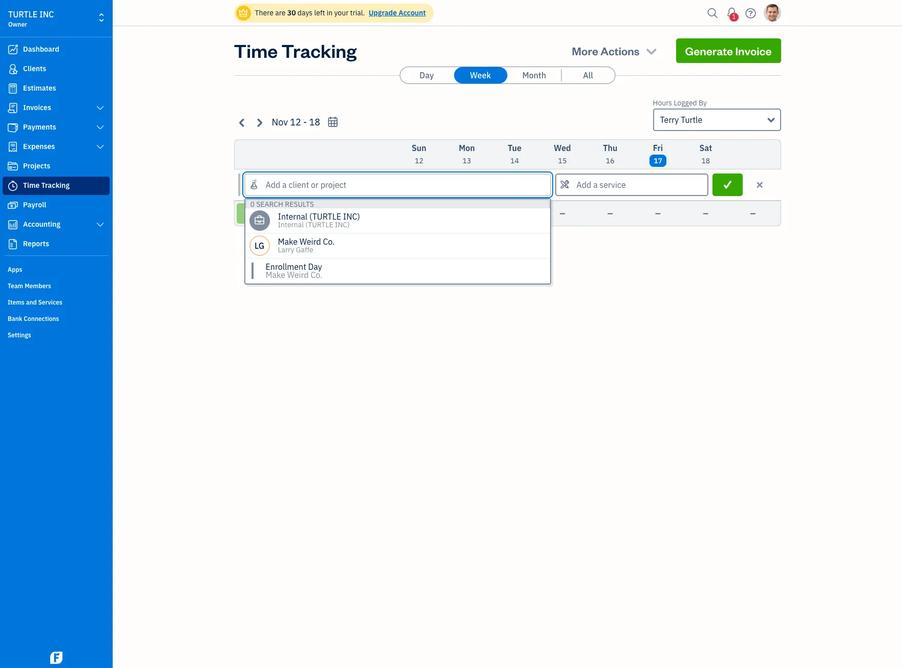 Task type: locate. For each thing, give the bounding box(es) containing it.
list box
[[245, 209, 550, 284]]

18 down sat
[[702, 156, 710, 165]]

freshbooks image
[[48, 652, 65, 664]]

12 for sun
[[415, 156, 423, 165]]

1 vertical spatial weird
[[287, 270, 309, 280]]

1 horizontal spatial 18
[[702, 156, 710, 165]]

0 vertical spatial chevron large down image
[[96, 143, 105, 151]]

team
[[8, 282, 23, 290]]

money image
[[7, 200, 19, 211]]

day
[[420, 70, 434, 80], [308, 262, 322, 272]]

search
[[256, 200, 283, 209]]

12
[[290, 116, 301, 128], [415, 156, 423, 165]]

client image
[[7, 64, 19, 74]]

0 vertical spatial 12
[[290, 116, 301, 128]]

generate invoice button
[[676, 38, 781, 63]]

mon
[[459, 143, 475, 153]]

1 vertical spatial time tracking
[[23, 181, 70, 190]]

dashboard link
[[3, 40, 110, 59]]

estimate image
[[7, 84, 19, 94]]

co.
[[323, 237, 335, 247], [311, 270, 322, 280]]

chevrondown image
[[644, 44, 659, 58]]

turtle
[[8, 9, 38, 19]]

1 vertical spatial 12
[[415, 156, 423, 165]]

internal
[[278, 212, 307, 222], [278, 220, 304, 230]]

1 horizontal spatial co.
[[323, 237, 335, 247]]

time right the timer icon on the left of page
[[23, 181, 40, 190]]

all
[[583, 70, 593, 80]]

chevron large down image inside the invoices link
[[96, 104, 105, 112]]

project image
[[7, 161, 19, 172]]

payments
[[23, 122, 56, 132]]

account
[[399, 8, 426, 17]]

0 horizontal spatial time
[[23, 181, 40, 190]]

0 vertical spatial day
[[420, 70, 434, 80]]

tracking down projects link
[[41, 181, 70, 190]]

0 vertical spatial tracking
[[281, 38, 357, 63]]

make
[[278, 237, 298, 247], [266, 270, 285, 280]]

0 horizontal spatial day
[[308, 262, 322, 272]]

0 vertical spatial weird
[[300, 237, 321, 247]]

30
[[287, 8, 296, 17]]

bank connections link
[[3, 311, 110, 326]]

tue 14
[[508, 143, 522, 165]]

weird
[[300, 237, 321, 247], [287, 270, 309, 280]]

co. down internal (turtle inc) internal (turtle inc)
[[323, 237, 335, 247]]

cancel image
[[755, 179, 765, 191]]

0 horizontal spatial 12
[[290, 116, 301, 128]]

make down "larry"
[[266, 270, 285, 280]]

owner
[[8, 20, 27, 28]]

invoice
[[735, 44, 772, 58]]

1 horizontal spatial 12
[[415, 156, 423, 165]]

0 vertical spatial chevron large down image
[[96, 104, 105, 112]]

expense image
[[7, 142, 19, 152]]

12 for nov
[[290, 116, 301, 128]]

chevron large down image down the invoices link
[[96, 123, 105, 132]]

logged
[[674, 98, 697, 108]]

co. inside enrollment day make weird co.
[[311, 270, 322, 280]]

turtle
[[681, 115, 703, 125]]

generate
[[685, 44, 733, 58]]

2 chevron large down image from the top
[[96, 221, 105, 229]]

0 vertical spatial time
[[234, 38, 278, 63]]

hours
[[653, 98, 672, 108]]

12 left -
[[290, 116, 301, 128]]

0 horizontal spatial tracking
[[41, 181, 70, 190]]

chevron large down image down payroll link
[[96, 221, 105, 229]]

wed
[[554, 143, 571, 153]]

clients link
[[3, 60, 110, 78]]

Add a service text field
[[556, 175, 708, 195]]

1 — from the left
[[416, 209, 422, 218]]

invoices link
[[3, 99, 110, 117]]

accounting
[[23, 220, 60, 229]]

1 vertical spatial chevron large down image
[[96, 221, 105, 229]]

12 inside the sun 12
[[415, 156, 423, 165]]

0 vertical spatial co.
[[323, 237, 335, 247]]

and
[[26, 299, 37, 306]]

2 chevron large down image from the top
[[96, 123, 105, 132]]

invoices
[[23, 103, 51, 112]]

12 down sun
[[415, 156, 423, 165]]

chart image
[[7, 220, 19, 230]]

time down there
[[234, 38, 278, 63]]

0 vertical spatial 18
[[309, 116, 320, 128]]

go to help image
[[743, 5, 759, 21]]

17
[[654, 156, 662, 165]]

weird down internal (turtle inc) internal (turtle inc)
[[300, 237, 321, 247]]

payroll
[[23, 200, 46, 210]]

chevron large down image for accounting
[[96, 221, 105, 229]]

0 horizontal spatial co.
[[311, 270, 322, 280]]

0 vertical spatial time tracking
[[234, 38, 357, 63]]

1 horizontal spatial day
[[420, 70, 434, 80]]

Add a client or project text field
[[245, 175, 550, 195]]

tracking down left
[[281, 38, 357, 63]]

upgrade account link
[[367, 8, 426, 17]]

gaffe
[[296, 245, 313, 255]]

make inside enrollment day make weird co.
[[266, 270, 285, 280]]

co. down gaffe
[[311, 270, 322, 280]]

make up enrollment
[[278, 237, 298, 247]]

chevron large down image inside 'accounting' link
[[96, 221, 105, 229]]

make inside the make weird co. larry gaffe
[[278, 237, 298, 247]]

1 vertical spatial tracking
[[41, 181, 70, 190]]

1 vertical spatial day
[[308, 262, 322, 272]]

(turtle
[[309, 212, 341, 222], [305, 220, 333, 230]]

payment image
[[7, 122, 19, 133]]

1 vertical spatial co.
[[311, 270, 322, 280]]

accounting link
[[3, 216, 110, 234]]

18 inside sat 18
[[702, 156, 710, 165]]

1 vertical spatial chevron large down image
[[96, 123, 105, 132]]

7 — from the left
[[703, 209, 709, 218]]

-
[[303, 116, 307, 128]]

1 vertical spatial time
[[23, 181, 40, 190]]

0 vertical spatial make
[[278, 237, 298, 247]]

services
[[38, 299, 62, 306]]

18 right -
[[309, 116, 320, 128]]

chevron large down image up payments 'link' at the top
[[96, 104, 105, 112]]

next week image
[[253, 117, 265, 128]]

chevron large down image
[[96, 143, 105, 151], [96, 221, 105, 229]]

1 chevron large down image from the top
[[96, 143, 105, 151]]

—
[[416, 209, 422, 218], [464, 209, 470, 218], [512, 209, 518, 218], [560, 209, 565, 218], [608, 209, 613, 218], [655, 209, 661, 218], [703, 209, 709, 218], [750, 209, 756, 218]]

1 vertical spatial make
[[266, 270, 285, 280]]

1 chevron large down image from the top
[[96, 104, 105, 112]]

more
[[572, 44, 598, 58]]

estimates
[[23, 84, 56, 93]]

time inside time tracking link
[[23, 181, 40, 190]]

day inside enrollment day make weird co.
[[308, 262, 322, 272]]

report image
[[7, 239, 19, 250]]

all link
[[562, 67, 615, 84]]

chevron large down image
[[96, 104, 105, 112], [96, 123, 105, 132]]

enrollment
[[266, 262, 306, 272]]

0 horizontal spatial 18
[[309, 116, 320, 128]]

team members link
[[3, 278, 110, 294]]

lg
[[255, 241, 264, 251]]

1 button
[[724, 3, 740, 23]]

weird down gaffe
[[287, 270, 309, 280]]

tracking
[[281, 38, 357, 63], [41, 181, 70, 190]]

chevron large down image up projects link
[[96, 143, 105, 151]]

day link
[[400, 67, 453, 84]]

1 vertical spatial 18
[[702, 156, 710, 165]]

time tracking down projects link
[[23, 181, 70, 190]]

4 — from the left
[[560, 209, 565, 218]]

time tracking down 30
[[234, 38, 357, 63]]

inc)
[[343, 212, 360, 222], [335, 220, 350, 230]]

time tracking link
[[3, 177, 110, 195]]

generate invoice
[[685, 44, 772, 58]]

weird inside the make weird co. larry gaffe
[[300, 237, 321, 247]]

turtle inc owner
[[8, 9, 54, 28]]

tue
[[508, 143, 522, 153]]

reports
[[23, 239, 49, 248]]

time tracking inside time tracking link
[[23, 181, 70, 190]]

0 horizontal spatial time tracking
[[23, 181, 70, 190]]



Task type: vqa. For each thing, say whether or not it's contained in the screenshot.
Expense to the left
no



Task type: describe. For each thing, give the bounding box(es) containing it.
settings
[[8, 331, 31, 339]]

(turtle up the make weird co. larry gaffe
[[305, 220, 333, 230]]

wed 15
[[554, 143, 571, 165]]

team members
[[8, 282, 51, 290]]

tracking inside 'main' "element"
[[41, 181, 70, 190]]

choose a date image
[[327, 116, 339, 128]]

sun 12
[[412, 143, 426, 165]]

chevron large down image for invoices
[[96, 104, 105, 112]]

search image
[[705, 5, 721, 21]]

estimates link
[[3, 79, 110, 98]]

upgrade
[[369, 8, 397, 17]]

apps link
[[3, 262, 110, 277]]

mon 13
[[459, 143, 475, 165]]

5 — from the left
[[608, 209, 613, 218]]

dashboard image
[[7, 45, 19, 55]]

terry turtle
[[660, 115, 703, 125]]

projects
[[23, 161, 50, 171]]

week link
[[454, 67, 507, 84]]

1 horizontal spatial time
[[234, 38, 278, 63]]

trial.
[[350, 8, 365, 17]]

days
[[298, 8, 313, 17]]

your
[[334, 8, 349, 17]]

list box containing internal (turtle inc)
[[245, 209, 550, 284]]

expenses link
[[3, 138, 110, 156]]

nov
[[272, 116, 288, 128]]

13
[[463, 156, 471, 165]]

are
[[275, 8, 286, 17]]

more actions
[[572, 44, 640, 58]]

8 — from the left
[[750, 209, 756, 218]]

expenses
[[23, 142, 55, 151]]

hours logged by
[[653, 98, 707, 108]]

dashboard
[[23, 45, 59, 54]]

apps
[[8, 266, 22, 274]]

chevron large down image for payments
[[96, 123, 105, 132]]

settings link
[[3, 327, 110, 343]]

3 — from the left
[[512, 209, 518, 218]]

there are 30 days left in your trial. upgrade account
[[255, 8, 426, 17]]

by
[[699, 98, 707, 108]]

make weird co. larry gaffe
[[278, 237, 335, 255]]

in
[[327, 8, 333, 17]]

left
[[314, 8, 325, 17]]

payroll link
[[3, 196, 110, 215]]

members
[[25, 282, 51, 290]]

fri 17
[[653, 143, 663, 165]]

enrollment day make weird co.
[[266, 262, 322, 280]]

inc
[[39, 9, 54, 19]]

sat 18
[[700, 143, 712, 165]]

(turtle down results
[[309, 212, 341, 222]]

fri
[[653, 143, 663, 153]]

clients
[[23, 64, 46, 73]]

more actions button
[[563, 38, 668, 63]]

1
[[732, 13, 736, 20]]

previous week image
[[236, 117, 248, 128]]

thu 16
[[603, 143, 618, 165]]

larry
[[278, 245, 294, 255]]

14
[[510, 156, 519, 165]]

bank connections
[[8, 315, 59, 323]]

reports link
[[3, 235, 110, 254]]

sun
[[412, 143, 426, 153]]

actions
[[601, 44, 640, 58]]

6 — from the left
[[655, 209, 661, 218]]

items and services link
[[3, 295, 110, 310]]

16
[[606, 156, 615, 165]]

projects link
[[3, 157, 110, 176]]

briefcase image
[[254, 217, 265, 225]]

1 horizontal spatial time tracking
[[234, 38, 357, 63]]

items and services
[[8, 299, 62, 306]]

terry
[[660, 115, 679, 125]]

invoice image
[[7, 103, 19, 113]]

terry turtle button
[[653, 109, 781, 131]]

0 search results
[[250, 200, 314, 209]]

1 internal from the top
[[278, 212, 307, 222]]

2 — from the left
[[464, 209, 470, 218]]

results
[[285, 200, 314, 209]]

weird inside enrollment day make weird co.
[[287, 270, 309, 280]]

main element
[[0, 0, 138, 669]]

15
[[558, 156, 567, 165]]

internal (turtle inc) internal (turtle inc)
[[278, 212, 360, 230]]

sat
[[700, 143, 712, 153]]

1 horizontal spatial tracking
[[281, 38, 357, 63]]

timer image
[[7, 181, 19, 191]]

month link
[[508, 67, 561, 84]]

chevron large down image for expenses
[[96, 143, 105, 151]]

payments link
[[3, 118, 110, 137]]

co. inside the make weird co. larry gaffe
[[323, 237, 335, 247]]

0
[[250, 200, 255, 209]]

save row image
[[722, 180, 734, 190]]

week
[[470, 70, 491, 80]]

crown image
[[238, 7, 249, 18]]

thu
[[603, 143, 618, 153]]

items
[[8, 299, 25, 306]]

month
[[522, 70, 546, 80]]

nov 12 - 18
[[272, 116, 320, 128]]

2 internal from the top
[[278, 220, 304, 230]]

connections
[[24, 315, 59, 323]]

bank
[[8, 315, 22, 323]]



